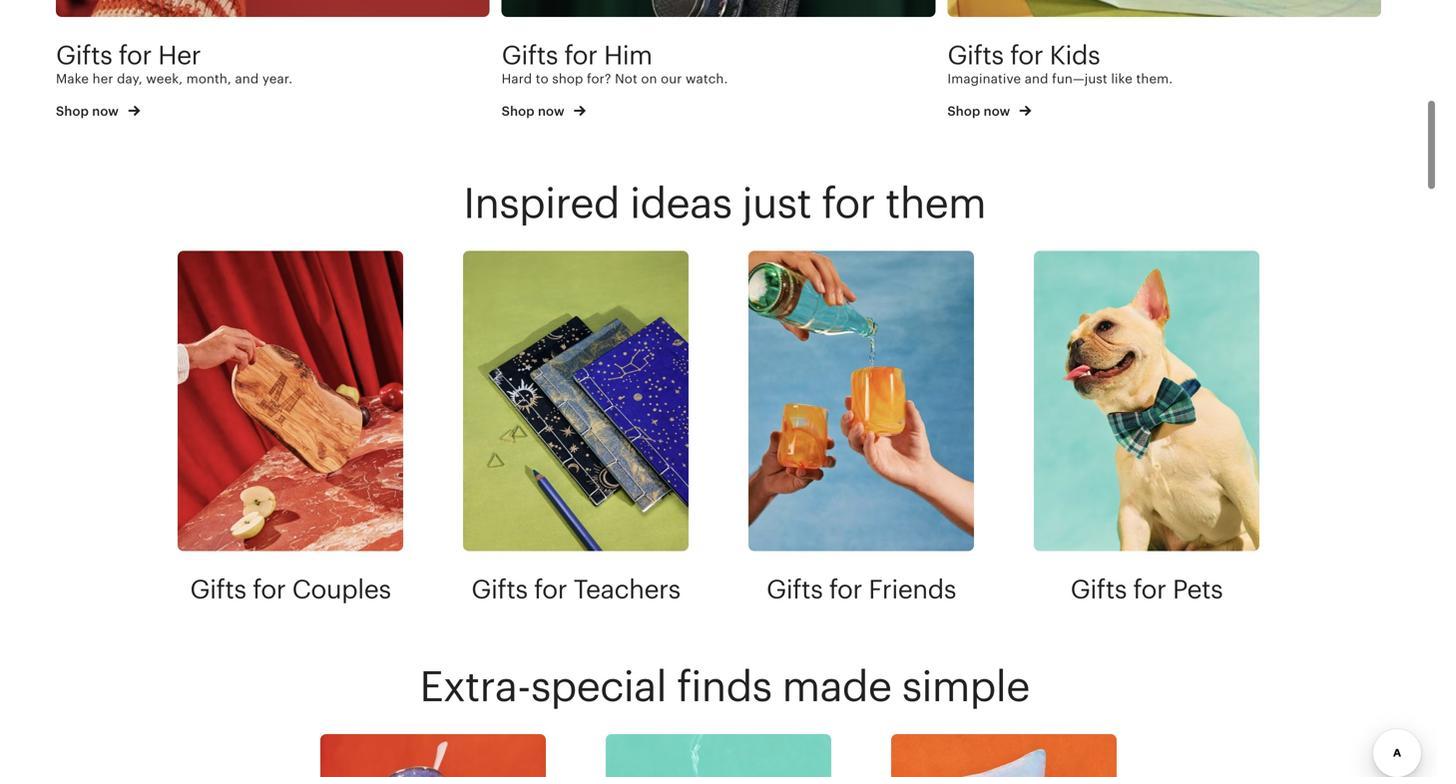 Task type: vqa. For each thing, say whether or not it's contained in the screenshot.


Task type: locate. For each thing, give the bounding box(es) containing it.
shop for gifts for her
[[56, 104, 89, 119]]

3 shop now from the left
[[947, 104, 1014, 119]]

for left kids
[[1010, 40, 1043, 70]]

made
[[782, 663, 892, 711]]

for inside the gifts for kids imaginative and fun—just like them.
[[1010, 40, 1043, 70]]

for left friends
[[829, 575, 862, 604]]

1 horizontal spatial and
[[1025, 71, 1048, 86]]

kids
[[1050, 40, 1100, 70]]

1 horizontal spatial shop now
[[502, 104, 568, 119]]

gifts inside the gifts for kids imaginative and fun—just like them.
[[947, 40, 1004, 70]]

them
[[885, 180, 986, 227]]

for inside gifts for him hard to shop for? not on our watch.
[[564, 40, 597, 70]]

now for gifts for kids
[[984, 104, 1010, 119]]

2 horizontal spatial shop
[[947, 104, 980, 119]]

and
[[235, 71, 259, 86], [1025, 71, 1048, 86]]

simple
[[902, 663, 1030, 711]]

just
[[742, 180, 811, 227]]

her
[[158, 40, 201, 70]]

for up day, on the top
[[118, 40, 152, 70]]

for up shop
[[564, 40, 597, 70]]

imaginative
[[947, 71, 1021, 86]]

1 shop now from the left
[[56, 104, 122, 119]]

shop
[[56, 104, 89, 119], [502, 104, 535, 119], [947, 104, 980, 119]]

now down to
[[538, 104, 565, 119]]

now for gifts for her
[[92, 104, 119, 119]]

for left pets at the bottom right of page
[[1133, 575, 1166, 604]]

2 shop from the left
[[502, 104, 535, 119]]

shop now
[[56, 104, 122, 119], [502, 104, 568, 119], [947, 104, 1014, 119]]

3 shop from the left
[[947, 104, 980, 119]]

2 horizontal spatial shop now
[[947, 104, 1014, 119]]

inspired ideas just for them
[[463, 180, 986, 227]]

1 horizontal spatial now
[[538, 104, 565, 119]]

gifts for kids imaginative and fun—just like them.
[[947, 40, 1173, 86]]

shop now for gifts for him
[[502, 104, 568, 119]]

and inside the gifts for kids imaginative and fun—just like them.
[[1025, 71, 1048, 86]]

1 horizontal spatial shop
[[502, 104, 535, 119]]

shop for gifts for him
[[502, 104, 535, 119]]

1 shop from the left
[[56, 104, 89, 119]]

gifts for friends
[[766, 575, 956, 604]]

and left fun—just
[[1025, 71, 1048, 86]]

shop now for gifts for her
[[56, 104, 122, 119]]

2 shop now from the left
[[502, 104, 568, 119]]

gifts for gifts for couples
[[190, 575, 246, 604]]

for left "teachers"
[[534, 575, 567, 604]]

gifts inside the gifts for her make her day, week, month, and year.
[[56, 40, 112, 70]]

3 now from the left
[[984, 104, 1010, 119]]

0 horizontal spatial shop
[[56, 104, 89, 119]]

not
[[615, 71, 638, 86]]

her
[[92, 71, 113, 86]]

0 horizontal spatial and
[[235, 71, 259, 86]]

gifts for gifts for pets
[[1071, 575, 1127, 604]]

for right just
[[822, 180, 875, 227]]

1 and from the left
[[235, 71, 259, 86]]

inspired
[[463, 180, 619, 227]]

shop now down imaginative
[[947, 104, 1014, 119]]

now for gifts for him
[[538, 104, 565, 119]]

gifts for gifts for kids imaginative and fun—just like them.
[[947, 40, 1004, 70]]

shop down imaginative
[[947, 104, 980, 119]]

now
[[92, 104, 119, 119], [538, 104, 565, 119], [984, 104, 1010, 119]]

2 and from the left
[[1025, 71, 1048, 86]]

and left the year.
[[235, 71, 259, 86]]

shop down hard
[[502, 104, 535, 119]]

friends
[[869, 575, 956, 604]]

gifts inside gifts for him hard to shop for? not on our watch.
[[502, 40, 558, 70]]

for for gifts for teachers
[[534, 575, 567, 604]]

for
[[118, 40, 152, 70], [564, 40, 597, 70], [1010, 40, 1043, 70], [822, 180, 875, 227], [253, 575, 286, 604], [534, 575, 567, 604], [829, 575, 862, 604], [1133, 575, 1166, 604]]

0 horizontal spatial now
[[92, 104, 119, 119]]

now down her on the left top of the page
[[92, 104, 119, 119]]

hard
[[502, 71, 532, 86]]

0 horizontal spatial shop now
[[56, 104, 122, 119]]

month,
[[186, 71, 231, 86]]

fun—just
[[1052, 71, 1108, 86]]

1 now from the left
[[92, 104, 119, 119]]

shop now down her on the left top of the page
[[56, 104, 122, 119]]

for for gifts for friends
[[829, 575, 862, 604]]

2 horizontal spatial now
[[984, 104, 1010, 119]]

for inside the gifts for her make her day, week, month, and year.
[[118, 40, 152, 70]]

shop now down to
[[502, 104, 568, 119]]

2 now from the left
[[538, 104, 565, 119]]

now down imaginative
[[984, 104, 1010, 119]]

shop for gifts for kids
[[947, 104, 980, 119]]

for left the "couples"
[[253, 575, 286, 604]]

gifts
[[56, 40, 112, 70], [502, 40, 558, 70], [947, 40, 1004, 70], [190, 575, 246, 604], [471, 575, 528, 604], [766, 575, 823, 604], [1071, 575, 1127, 604]]

shop down make
[[56, 104, 89, 119]]

gifts for gifts for him hard to shop for? not on our watch.
[[502, 40, 558, 70]]



Task type: describe. For each thing, give the bounding box(es) containing it.
gifts for gifts for friends
[[766, 575, 823, 604]]

teachers
[[573, 575, 680, 604]]

for for gifts for him hard to shop for? not on our watch.
[[564, 40, 597, 70]]

for for gifts for couples
[[253, 575, 286, 604]]

gifts for teachers image
[[463, 251, 689, 552]]

gifts for him hard to shop for? not on our watch.
[[502, 40, 728, 86]]

to
[[536, 71, 549, 86]]

them.
[[1136, 71, 1173, 86]]

gifts for teachers
[[471, 575, 680, 604]]

pets
[[1173, 575, 1223, 604]]

for?
[[587, 71, 611, 86]]

make
[[56, 71, 89, 86]]

couples
[[292, 575, 391, 604]]

week,
[[146, 71, 183, 86]]

finds
[[677, 663, 772, 711]]

on
[[641, 71, 657, 86]]

for for gifts for pets
[[1133, 575, 1166, 604]]

like
[[1111, 71, 1133, 86]]

for for gifts for her make her day, week, month, and year.
[[118, 40, 152, 70]]

shop
[[552, 71, 583, 86]]

gifts for friends image
[[748, 251, 974, 552]]

and inside the gifts for her make her day, week, month, and year.
[[235, 71, 259, 86]]

our
[[661, 71, 682, 86]]

gifts for gifts for her make her day, week, month, and year.
[[56, 40, 112, 70]]

gifts for gifts for teachers
[[471, 575, 528, 604]]

gifts for couples image
[[178, 251, 403, 552]]

extra-
[[420, 663, 531, 711]]

year.
[[262, 71, 293, 86]]

gifts for pets
[[1071, 575, 1223, 604]]

shop now for gifts for kids
[[947, 104, 1014, 119]]

for for gifts for kids imaginative and fun—just like them.
[[1010, 40, 1043, 70]]

gifts for couples
[[190, 575, 391, 604]]

ideas
[[630, 180, 732, 227]]

extra-special finds made simple
[[420, 663, 1030, 711]]

day,
[[117, 71, 143, 86]]

watch.
[[686, 71, 728, 86]]

gifts for her make her day, week, month, and year.
[[56, 40, 293, 86]]

him
[[604, 40, 652, 70]]

special
[[531, 663, 666, 711]]

gifts for pets image
[[1034, 251, 1259, 552]]



